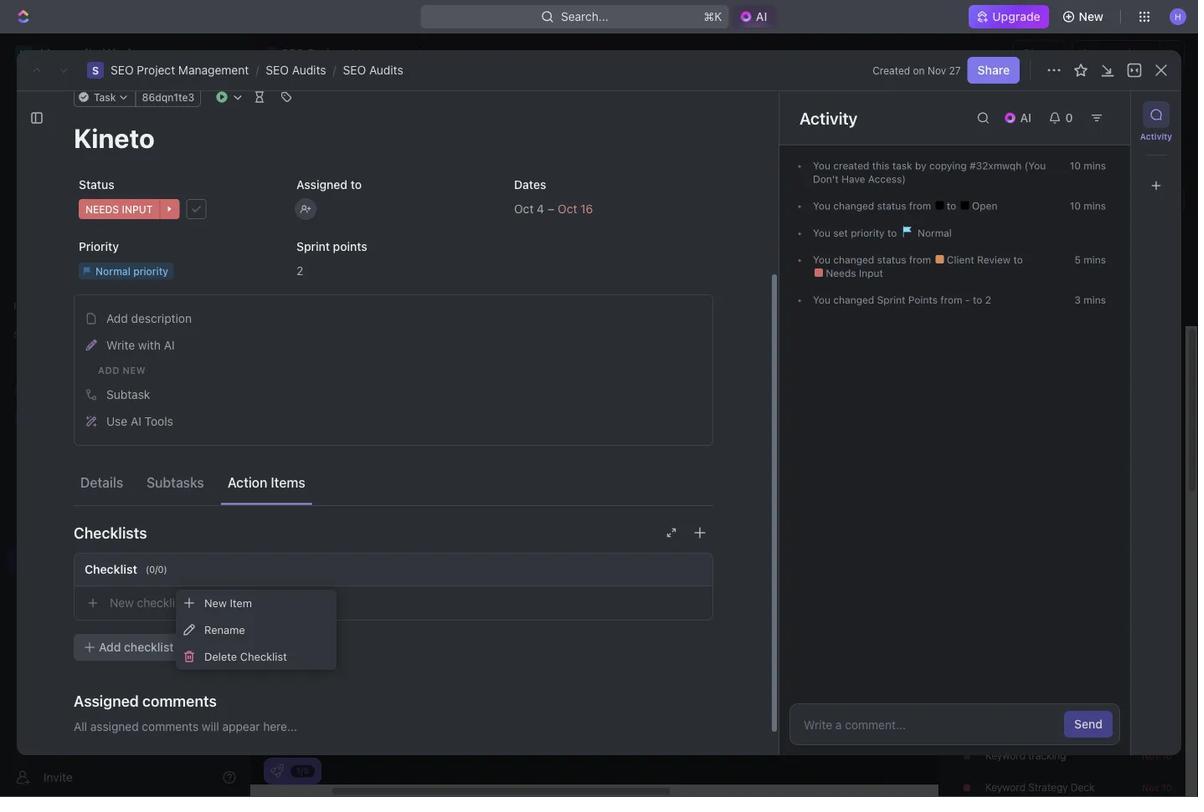 Task type: vqa. For each thing, say whether or not it's contained in the screenshot.
the tracking
yes



Task type: locate. For each thing, give the bounding box(es) containing it.
2 horizontal spatial seo project management, , element
[[265, 47, 278, 60]]

add checklist button
[[74, 635, 184, 661]]

sidebar navigation
[[0, 33, 250, 798]]

tree inside the sidebar navigation
[[7, 348, 243, 745]]

from up normal
[[909, 200, 931, 212]]

needs
[[826, 268, 856, 279]]

you left set
[[813, 227, 831, 239]]

5 you from the top
[[813, 294, 831, 306]]

seo project management link down checklists
[[40, 548, 239, 574]]

add for add checklist
[[99, 641, 121, 655]]

by
[[915, 160, 927, 172], [979, 304, 990, 315]]

2 vertical spatial changed
[[833, 294, 874, 306]]

1 vertical spatial status
[[877, 254, 906, 266]]

needs input
[[823, 268, 883, 279]]

seo project management, , element
[[265, 47, 278, 60], [87, 62, 104, 79], [15, 553, 32, 569]]

add
[[1077, 108, 1099, 121], [106, 312, 128, 326], [98, 365, 120, 376], [99, 641, 121, 655]]

use down rename
[[201, 641, 222, 655]]

sort by
[[956, 304, 990, 315]]

comments up all assigned comments will appear here...
[[142, 692, 217, 710]]

0 vertical spatial checklist
[[137, 596, 185, 610]]

mins right 3
[[1084, 294, 1106, 306]]

1 horizontal spatial seo project management, , element
[[87, 62, 104, 79]]

keyword down keyword tracking
[[985, 782, 1026, 794]]

share button down upgrade on the top right
[[1013, 40, 1065, 67]]

checklist down checklists
[[85, 563, 137, 577]]

1 horizontal spatial seo project management
[[291, 100, 567, 128]]

0 vertical spatial s
[[268, 49, 274, 58]]

by right task
[[915, 160, 927, 172]]

1 vertical spatial changed
[[833, 254, 874, 266]]

add up assigned comments
[[99, 641, 121, 655]]

keyword tracking
[[985, 750, 1066, 762]]

here...
[[263, 720, 297, 734]]

created
[[833, 160, 869, 172]]

(you
[[1025, 160, 1046, 172]]

nov 10
[[1142, 751, 1172, 762], [1142, 783, 1172, 794]]

1 horizontal spatial audits
[[369, 63, 403, 77]]

invite
[[44, 771, 73, 785]]

2 audits from the left
[[369, 63, 403, 77]]

upgrade link
[[969, 5, 1049, 28]]

/
[[256, 63, 259, 77], [333, 63, 336, 77]]

1 changed from the top
[[833, 200, 874, 212]]

ai
[[164, 339, 175, 352], [131, 415, 141, 429]]

1 changed status from from the top
[[831, 200, 934, 212]]

mins down customize
[[1084, 200, 1106, 212]]

0 vertical spatial nov 10
[[1142, 751, 1172, 762]]

0 vertical spatial ai
[[164, 339, 175, 352]]

0 horizontal spatial seo project management, , element
[[15, 553, 32, 569]]

checklist down the (0/0)
[[137, 596, 185, 610]]

0 vertical spatial use
[[106, 415, 127, 429]]

1 horizontal spatial assigned
[[296, 178, 348, 192]]

nov for keyword tracking
[[1142, 751, 1159, 762]]

ai inside button
[[164, 339, 175, 352]]

new left item
[[204, 597, 227, 610]]

1 seo audits link from the left
[[266, 63, 326, 77]]

client
[[947, 254, 974, 266]]

access)
[[868, 173, 906, 185]]

share button
[[1013, 40, 1065, 67], [968, 57, 1020, 84]]

comments
[[142, 692, 217, 710], [142, 720, 199, 734]]

created
[[873, 64, 910, 76]]

you up needs on the top right
[[813, 254, 831, 266]]

1 vertical spatial sprint
[[877, 294, 906, 306]]

1 horizontal spatial use
[[201, 641, 222, 655]]

changed
[[833, 200, 874, 212], [833, 254, 874, 266], [833, 294, 874, 306]]

use inside button
[[106, 415, 127, 429]]

ai right with on the top left
[[164, 339, 175, 352]]

from
[[909, 200, 931, 212], [909, 254, 931, 266], [941, 294, 963, 306]]

add task
[[1077, 108, 1128, 121]]

subtask
[[106, 388, 150, 402]]

seo inside "link"
[[40, 554, 64, 568]]

assigned to
[[296, 178, 362, 192]]

use for use template
[[201, 641, 222, 655]]

1 vertical spatial 10 mins
[[1070, 200, 1106, 212]]

2 nov 10 from the top
[[1142, 783, 1172, 794]]

2 seo audits link from the left
[[343, 63, 403, 77]]

0 horizontal spatial s
[[20, 555, 27, 567]]

0 vertical spatial share
[[1023, 46, 1055, 60]]

checklists button
[[74, 513, 713, 553]]

nov
[[928, 64, 946, 76], [1142, 751, 1159, 762], [1142, 783, 1159, 794]]

3 you from the top
[[813, 227, 831, 239]]

use template
[[201, 641, 274, 655]]

0 vertical spatial activity
[[800, 108, 858, 128]]

you down needs on the top right
[[813, 294, 831, 306]]

from for open
[[909, 200, 931, 212]]

1 vertical spatial nov 10
[[1142, 783, 1172, 794]]

seo project management link for seo project management, , element to the middle
[[111, 63, 249, 77]]

normal
[[915, 227, 952, 239]]

from down normal
[[909, 254, 931, 266]]

changed up needs input
[[833, 254, 874, 266]]

0 horizontal spatial seo project management
[[40, 554, 182, 568]]

favorites button
[[7, 296, 64, 316]]

1 vertical spatial keyword
[[985, 782, 1026, 794]]

new for new checklist item
[[110, 596, 134, 610]]

0 horizontal spatial new
[[110, 596, 134, 610]]

customize button
[[1034, 151, 1119, 174]]

1 horizontal spatial sprint
[[877, 294, 906, 306]]

to down "edit task name" text box
[[351, 178, 362, 192]]

search button
[[908, 151, 974, 174]]

client review
[[944, 254, 1014, 266]]

0 vertical spatial assigned
[[296, 178, 348, 192]]

write with ai button
[[80, 332, 708, 359]]

by inside task sidebar content section
[[915, 160, 927, 172]]

sort
[[956, 304, 976, 315]]

seo project management link up 86dqn1te3
[[111, 63, 249, 77]]

2 changed from the top
[[833, 254, 874, 266]]

3 changed from the top
[[833, 294, 874, 306]]

checklist
[[137, 596, 185, 610], [124, 641, 174, 655]]

s inside tree
[[20, 555, 27, 567]]

ai left tools
[[131, 415, 141, 429]]

0 vertical spatial changed
[[833, 200, 874, 212]]

activity
[[800, 108, 858, 128], [1140, 131, 1172, 141]]

10 mins right (you
[[1070, 160, 1106, 172]]

0 horizontal spatial share
[[978, 63, 1010, 77]]

1 vertical spatial seo project management, , element
[[87, 62, 104, 79]]

1 vertical spatial changed status from
[[831, 254, 934, 266]]

0 vertical spatial from
[[909, 200, 931, 212]]

share for share "button" under upgrade on the top right
[[1023, 46, 1055, 60]]

share right 27
[[978, 63, 1010, 77]]

status for needs input
[[877, 254, 906, 266]]

input
[[859, 268, 883, 279]]

seo project management
[[291, 100, 567, 128], [40, 554, 182, 568]]

1 10 mins from the top
[[1070, 160, 1106, 172]]

new inside new button
[[1079, 10, 1104, 23]]

onboarding checklist button image
[[270, 765, 284, 779]]

1 vertical spatial from
[[909, 254, 931, 266]]

new down checklist (0/0)
[[110, 596, 134, 610]]

changed down needs input
[[833, 294, 874, 306]]

27
[[949, 64, 961, 76]]

1 vertical spatial nov
[[1142, 751, 1159, 762]]

assigned inside "dropdown button"
[[74, 692, 139, 710]]

tree
[[7, 348, 243, 745]]

1 horizontal spatial checklist
[[240, 651, 287, 664]]

review
[[977, 254, 1011, 266]]

1 horizontal spatial new
[[204, 597, 227, 610]]

0 vertical spatial 10 mins
[[1070, 160, 1106, 172]]

0 vertical spatial keyword
[[985, 750, 1026, 762]]

2 10 mins from the top
[[1070, 200, 1106, 212]]

status up input
[[877, 254, 906, 266]]

1 vertical spatial seo project management
[[40, 554, 182, 568]]

seo project management link
[[111, 63, 249, 77], [40, 548, 239, 574]]

2 mins from the top
[[1084, 200, 1106, 212]]

checklist down new checklist item
[[124, 641, 174, 655]]

1 horizontal spatial seo audits link
[[343, 63, 403, 77]]

new up the automations
[[1079, 10, 1104, 23]]

audits
[[292, 63, 326, 77], [369, 63, 403, 77]]

add up write
[[106, 312, 128, 326]]

0 vertical spatial seo project management link
[[111, 63, 249, 77]]

1 horizontal spatial share
[[1023, 46, 1055, 60]]

add left new
[[98, 365, 120, 376]]

2 vertical spatial s
[[20, 555, 27, 567]]

2 status from the top
[[877, 254, 906, 266]]

task sidebar content section
[[779, 91, 1130, 756]]

new checklist item
[[110, 596, 212, 610]]

add new
[[98, 365, 146, 376]]

1 vertical spatial use
[[201, 641, 222, 655]]

use template button
[[190, 635, 284, 661]]

mins down add task 'button'
[[1084, 160, 1106, 172]]

sprint points
[[296, 240, 367, 254]]

to
[[351, 178, 362, 192], [947, 200, 959, 212], [887, 227, 897, 239], [1014, 254, 1023, 266], [973, 294, 982, 306]]

seo project management, , element inside tree
[[15, 553, 32, 569]]

add description
[[106, 312, 192, 326]]

from left -
[[941, 294, 963, 306]]

by right sort
[[979, 304, 990, 315]]

0 horizontal spatial seo audits link
[[266, 63, 326, 77]]

checklist (0/0)
[[85, 563, 167, 577]]

1 vertical spatial seo project management link
[[40, 548, 239, 574]]

2 horizontal spatial new
[[1079, 10, 1104, 23]]

checklist
[[85, 563, 137, 577], [240, 651, 287, 664]]

0 horizontal spatial by
[[915, 160, 927, 172]]

10 mins for changed status from
[[1070, 200, 1106, 212]]

1 horizontal spatial /
[[333, 63, 336, 77]]

0 vertical spatial status
[[877, 200, 906, 212]]

seo project management inside tree
[[40, 554, 182, 568]]

2 changed status from from the top
[[831, 254, 934, 266]]

1 vertical spatial checklist
[[124, 641, 174, 655]]

set priority to
[[831, 227, 900, 239]]

1 vertical spatial share
[[978, 63, 1010, 77]]

share down upgrade on the top right
[[1023, 46, 1055, 60]]

s
[[268, 49, 274, 58], [92, 64, 99, 76], [20, 555, 27, 567]]

1 keyword from the top
[[985, 750, 1026, 762]]

you changed sprint points from - to 2
[[813, 294, 991, 306]]

checklist inside button
[[124, 641, 174, 655]]

hide button
[[1155, 232, 1186, 252]]

0 vertical spatial nov
[[928, 64, 946, 76]]

1 horizontal spatial ai
[[164, 339, 175, 352]]

1 vertical spatial assigned
[[74, 692, 139, 710]]

assigned up today
[[296, 178, 348, 192]]

assigned up assigned
[[74, 692, 139, 710]]

add for add description
[[106, 312, 128, 326]]

new
[[1079, 10, 1104, 23], [110, 596, 134, 610], [204, 597, 227, 610]]

use up projects link
[[106, 415, 127, 429]]

changed for open
[[833, 200, 874, 212]]

0 horizontal spatial audits
[[292, 63, 326, 77]]

assigned comments
[[74, 692, 217, 710]]

0 vertical spatial by
[[915, 160, 927, 172]]

1 vertical spatial s
[[92, 64, 99, 76]]

write with ai
[[106, 339, 175, 352]]

0 horizontal spatial use
[[106, 415, 127, 429]]

new for new
[[1079, 10, 1104, 23]]

0 horizontal spatial assigned
[[74, 692, 139, 710]]

keyword down find
[[985, 750, 1026, 762]]

1 horizontal spatial by
[[979, 304, 990, 315]]

created on nov 27
[[873, 64, 961, 76]]

changed for needs input
[[833, 254, 874, 266]]

1 vertical spatial activity
[[1140, 131, 1172, 141]]

checklist for new
[[137, 596, 185, 610]]

find
[[985, 718, 1006, 730]]

dates
[[514, 178, 546, 192]]

onboarding checklist button element
[[270, 765, 284, 779]]

2 vertical spatial seo project management, , element
[[15, 553, 32, 569]]

project down checklists
[[67, 554, 106, 568]]

management inside the sidebar navigation
[[109, 554, 182, 568]]

item
[[188, 596, 212, 610]]

tree containing team space
[[7, 348, 243, 745]]

10 mins
[[1070, 160, 1106, 172], [1070, 200, 1106, 212]]

0 vertical spatial checklist
[[85, 563, 137, 577]]

1/5
[[296, 767, 309, 776]]

nov 10 for keyword tracking
[[1142, 751, 1172, 762]]

status down access)
[[877, 200, 906, 212]]

0 vertical spatial comments
[[142, 692, 217, 710]]

changed status from down access)
[[831, 200, 934, 212]]

2 vertical spatial nov
[[1142, 783, 1159, 794]]

1 vertical spatial by
[[979, 304, 990, 315]]

0 vertical spatial sprint
[[296, 240, 330, 254]]

0 horizontal spatial ai
[[131, 415, 141, 429]]

you down don't
[[813, 200, 831, 212]]

5 mins
[[1075, 254, 1106, 266]]

2 keyword from the top
[[985, 782, 1026, 794]]

1 vertical spatial ai
[[131, 415, 141, 429]]

changed status from up input
[[831, 254, 934, 266]]

changed status from
[[831, 200, 934, 212], [831, 254, 934, 266]]

mins right 5
[[1084, 254, 1106, 266]]

1 nov 10 from the top
[[1142, 751, 1172, 762]]

seo project management link for seo project management, , element within the tree
[[40, 548, 239, 574]]

1 status from the top
[[877, 200, 906, 212]]

customize
[[1056, 155, 1114, 169]]

status
[[877, 200, 906, 212], [877, 254, 906, 266]]

comments down assigned comments
[[142, 720, 199, 734]]

0 horizontal spatial /
[[256, 63, 259, 77]]

project down s seo project management
[[342, 100, 417, 128]]

on
[[913, 64, 925, 76]]

use inside button
[[201, 641, 222, 655]]

you up don't
[[813, 160, 831, 172]]

checklist right delete
[[240, 651, 287, 664]]

to right -
[[973, 294, 982, 306]]

team space link
[[40, 405, 239, 432]]

2 horizontal spatial s
[[268, 49, 274, 58]]

changed down have
[[833, 200, 874, 212]]

add inside 'button'
[[1077, 108, 1099, 121]]

10 mins down customize
[[1070, 200, 1106, 212]]

add left task
[[1077, 108, 1099, 121]]

1 you from the top
[[813, 160, 831, 172]]

add task button
[[1067, 101, 1138, 128]]

keyword for keyword tracking
[[985, 750, 1026, 762]]

sprint
[[296, 240, 330, 254], [877, 294, 906, 306]]

1 horizontal spatial activity
[[1140, 131, 1172, 141]]

keyword
[[985, 750, 1026, 762], [985, 782, 1026, 794]]

1 horizontal spatial s
[[92, 64, 99, 76]]

1 vertical spatial checklist
[[240, 651, 287, 664]]

project up seo project management / seo audits / seo audits
[[308, 46, 347, 60]]

#32xmwqh (you don't have access)
[[813, 160, 1046, 185]]

nov for keyword strategy deck
[[1142, 783, 1159, 794]]

all
[[74, 720, 87, 734]]

find competitors' low-competition topics
[[985, 718, 1178, 730]]

0 vertical spatial changed status from
[[831, 200, 934, 212]]

0 vertical spatial seo project management, , element
[[265, 47, 278, 60]]

0 horizontal spatial activity
[[800, 108, 858, 128]]

description
[[131, 312, 192, 326]]

projects
[[50, 440, 94, 454]]



Task type: describe. For each thing, give the bounding box(es) containing it.
checklists
[[74, 524, 147, 542]]

s inside s seo project management
[[268, 49, 274, 58]]

4 you from the top
[[813, 254, 831, 266]]

task sidebar navigation tab list
[[1138, 101, 1175, 199]]

tracking
[[1028, 750, 1066, 762]]

sprint inside task sidebar content section
[[877, 294, 906, 306]]

-
[[965, 294, 970, 306]]

status
[[79, 178, 114, 192]]

activity inside task sidebar navigation tab list
[[1140, 131, 1172, 141]]

add for add new
[[98, 365, 120, 376]]

1 vertical spatial comments
[[142, 720, 199, 734]]

from for needs input
[[909, 254, 931, 266]]

to right "priority"
[[887, 227, 897, 239]]

subtasks
[[147, 475, 204, 491]]

details button
[[74, 468, 130, 498]]

strategy
[[1028, 782, 1068, 794]]

points
[[908, 294, 938, 306]]

s for seo project management, , element to the middle's seo project management "link"
[[92, 64, 99, 76]]

0 vertical spatial seo project management
[[291, 100, 567, 128]]

new for new item
[[204, 597, 227, 610]]

today
[[270, 193, 299, 205]]

4 mins from the top
[[1084, 294, 1106, 306]]

s seo project management
[[268, 46, 423, 60]]

activity inside task sidebar content section
[[800, 108, 858, 128]]

3 mins from the top
[[1084, 254, 1106, 266]]

inbox
[[40, 116, 70, 130]]

pencil image
[[86, 340, 97, 351]]

search
[[930, 155, 969, 169]]

priority
[[79, 240, 119, 254]]

dashboards link
[[7, 167, 243, 193]]

low-
[[1070, 718, 1091, 730]]

send
[[1074, 718, 1103, 732]]

team
[[40, 412, 69, 425]]

topics
[[1149, 718, 1178, 730]]

2 / from the left
[[333, 63, 336, 77]]

assigned for assigned comments
[[74, 692, 139, 710]]

copying
[[929, 160, 967, 172]]

will
[[202, 720, 219, 734]]

share button right 27
[[968, 57, 1020, 84]]

new button
[[1055, 3, 1114, 30]]

don't
[[813, 173, 839, 185]]

space
[[73, 412, 106, 425]]

to left open
[[947, 200, 959, 212]]

10 mins for created this task by copying
[[1070, 160, 1106, 172]]

2 vertical spatial from
[[941, 294, 963, 306]]

use for use ai tools
[[106, 415, 127, 429]]

3 mins
[[1075, 294, 1106, 306]]

1 / from the left
[[256, 63, 259, 77]]

s for seo project management, , element within the tree's seo project management "link"
[[20, 555, 27, 567]]

checklist for add
[[124, 641, 174, 655]]

add for add task
[[1077, 108, 1099, 121]]

2 you from the top
[[813, 200, 831, 212]]

item
[[230, 597, 252, 610]]

changed status from for open
[[831, 200, 934, 212]]

nov 10 for keyword strategy deck
[[1142, 783, 1172, 794]]

delete
[[204, 651, 237, 664]]

automations
[[1081, 46, 1151, 60]]

status for open
[[877, 200, 906, 212]]

rename
[[204, 624, 245, 637]]

have
[[842, 173, 865, 185]]

set
[[833, 227, 848, 239]]

team space
[[40, 412, 106, 425]]

created this task by copying
[[831, 160, 970, 172]]

new
[[123, 365, 146, 376]]

project up 86dqn1te3
[[137, 63, 175, 77]]

user group image
[[17, 414, 30, 424]]

competitors'
[[1008, 718, 1067, 730]]

deck
[[1071, 782, 1095, 794]]

overdue
[[1036, 268, 1079, 280]]

changed status from for needs input
[[831, 254, 934, 266]]

task
[[1102, 108, 1128, 121]]

appear
[[222, 720, 260, 734]]

all assigned comments will appear here...
[[74, 720, 297, 734]]

project inside tree
[[67, 554, 106, 568]]

use ai tools
[[106, 415, 173, 429]]

this
[[872, 160, 890, 172]]

5
[[1075, 254, 1081, 266]]

spaces
[[13, 329, 49, 341]]

3
[[1075, 294, 1081, 306]]

add checklist
[[99, 641, 174, 655]]

Edit task name text field
[[74, 122, 713, 154]]

send button
[[1064, 712, 1113, 738]]

#32xmwqh
[[970, 160, 1022, 172]]

to right "review"
[[1014, 254, 1023, 266]]

home link
[[7, 81, 243, 108]]

1 audits from the left
[[292, 63, 326, 77]]

subtasks button
[[140, 468, 211, 498]]

action items
[[228, 475, 305, 491]]

assigned for assigned to
[[296, 178, 348, 192]]

seo project management / seo audits / seo audits
[[111, 63, 403, 77]]

unscheduled
[[956, 268, 1023, 280]]

delete checklist
[[204, 651, 287, 664]]

competition
[[1091, 718, 1146, 730]]

0 horizontal spatial sprint
[[296, 240, 330, 254]]

upgrade
[[992, 10, 1040, 23]]

home
[[40, 87, 72, 101]]

search...
[[561, 10, 609, 23]]

constructfluent link
[[195, 248, 297, 275]]

keyword for keyword strategy deck
[[985, 782, 1026, 794]]

assigned
[[90, 720, 139, 734]]

assigned comments button
[[74, 681, 713, 722]]

items
[[271, 475, 305, 491]]

ai inside button
[[131, 415, 141, 429]]

automations button
[[1073, 41, 1160, 66]]

tasks
[[1156, 304, 1181, 316]]

1 mins from the top
[[1084, 160, 1106, 172]]

inbox link
[[7, 110, 243, 136]]

comments inside "dropdown button"
[[142, 692, 217, 710]]

0 horizontal spatial checklist
[[85, 563, 137, 577]]

write
[[106, 339, 135, 352]]

favorites
[[13, 301, 58, 312]]

share for share "button" on the right of 27
[[978, 63, 1010, 77]]

86dqn1te3
[[142, 91, 194, 103]]

points
[[333, 240, 367, 254]]



